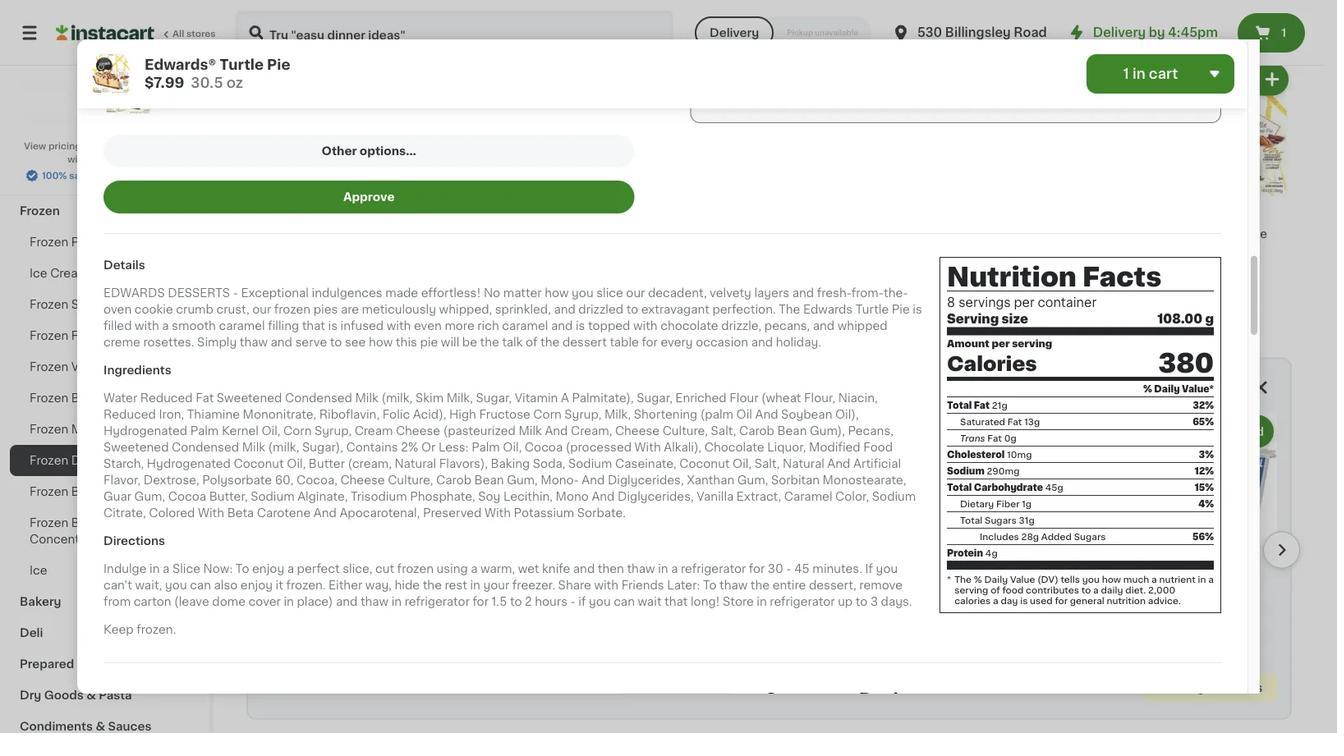 Task type: vqa. For each thing, say whether or not it's contained in the screenshot.
Auto-order at the top of the page
no



Task type: describe. For each thing, give the bounding box(es) containing it.
$ for marie callender's pumpkin pie frozen dessert
[[552, 207, 558, 216]]

coconut up polysorbate
[[234, 458, 284, 470]]

0 vertical spatial meat
[[20, 143, 50, 154]]

0 horizontal spatial snacks
[[20, 174, 63, 186]]

oil, up the baking
[[503, 442, 522, 453]]

desserts
[[168, 287, 230, 299]]

value
[[1010, 575, 1035, 584]]

(114)
[[610, 22, 630, 31]]

target logo image
[[89, 85, 120, 117]]

whipped inside cool whip original whipped topping
[[1143, 609, 1196, 620]]

amount per serving
[[947, 339, 1053, 349]]

2 vertical spatial total
[[960, 516, 983, 525]]

edwards® for oz
[[145, 58, 216, 72]]

1 vertical spatial reduced
[[104, 409, 156, 420]]

0 horizontal spatial cocoa
[[168, 491, 206, 503]]

1 38 from the top
[[398, 35, 410, 44]]

108.00 g
[[1158, 313, 1214, 325]]

cholesterol
[[947, 450, 1005, 459]]

36 for (690)
[[246, 35, 259, 44]]

oil, down mononitrate,
[[262, 425, 281, 437]]

15%
[[1195, 483, 1214, 492]]

1 vertical spatial can
[[614, 596, 635, 608]]

filled
[[104, 320, 132, 332]]

in inside * the % daily value (dv) tells you how much a nutrient in a serving of food contributes to a daily diet. 2,000 calories a day is used for general nutrition advice.
[[1198, 575, 1206, 584]]

0 vertical spatial of
[[145, 30, 159, 44]]

spend $32, save $5
[[1148, 578, 1239, 587]]

and inside edwards® edwards premium desserts cookies and crème pie
[[902, 261, 923, 273]]

is left serving
[[913, 304, 922, 315]]

1 horizontal spatial seafood
[[116, 424, 164, 435]]

frozen for frozen meat & seafood
[[30, 424, 68, 435]]

frozen inside marie callender's pumpkin pie frozen dessert
[[623, 245, 662, 256]]

liquid
[[1079, 593, 1115, 604]]

a right using
[[471, 563, 478, 575]]

1 natural from the left
[[395, 458, 436, 470]]

0 vertical spatial many
[[1019, 292, 1045, 301]]

1 horizontal spatial gum,
[[507, 475, 538, 486]]

0g
[[1004, 434, 1017, 443]]

frozen inside 2 birds eye steamfresh broccoli florets frozen vegetables
[[501, 593, 540, 604]]

I would like my shopper to... text field
[[690, 66, 1222, 123]]

2 left 59
[[1153, 554, 1164, 572]]

0 horizontal spatial gum,
[[134, 491, 165, 503]]

$ 6 99 for marie callender's pumpkin pie frozen dessert
[[552, 206, 584, 224]]

oil, up xanthan
[[733, 458, 752, 470]]

caseinate,
[[615, 458, 677, 470]]

frozen meat & seafood link
[[10, 414, 200, 445]]

0 vertical spatial daily
[[1154, 384, 1180, 393]]

pie inside marie callender's pumpkin pie frozen dessert
[[602, 245, 620, 256]]

1 for 1 ct
[[1216, 74, 1221, 85]]

and left fresh-
[[792, 287, 814, 299]]

6.84 fl oz
[[852, 20, 894, 29]]

add for snickers ice cream bars box
[[652, 426, 676, 437]]

0 horizontal spatial to
[[236, 563, 249, 575]]

the left dessert
[[541, 337, 560, 348]]

in inside "1 in cart" field
[[1133, 67, 1146, 81]]

1 vertical spatial milk,
[[605, 409, 631, 420]]

vegetables inside 2 birds eye steamfresh broccoli florets frozen vegetables
[[408, 609, 473, 620]]

pasta
[[99, 690, 132, 702]]

mate
[[1039, 576, 1069, 588]]

2 sugar, from the left
[[637, 392, 673, 404]]

1 horizontal spatial %
[[1144, 384, 1152, 393]]

mono-
[[541, 475, 579, 486]]

edwards® for and
[[852, 228, 908, 240]]

deep
[[1003, 245, 1034, 256]]

fat for trans fat 0g
[[988, 434, 1002, 443]]

desserts inside edwards® edwards premium desserts cookies and crème pie
[[906, 245, 958, 256]]

& inside "link"
[[115, 486, 124, 498]]

1 vertical spatial syrup,
[[315, 425, 352, 437]]

4:45pm
[[1168, 27, 1218, 39]]

reviews
[[859, 691, 935, 708]]

if
[[579, 596, 586, 608]]

frozen snacks
[[30, 299, 113, 311]]

0 vertical spatial culture,
[[663, 425, 708, 437]]

frozen for frozen breakfast
[[30, 393, 68, 404]]

1 horizontal spatial corn
[[533, 409, 562, 420]]

high
[[449, 409, 476, 420]]

vanilla inside water reduced fat sweetened condensed milk (milk, skim milk, sugar, vitamin a palmitate), sugar, enriched flour (wheat flour, niacin, reduced iron, thiamine mononitrate, riboflavin, folic acid), high fructose corn syrup, milk, shortening (palm oil and soybean oil), hydrogenated palm kernel oil, corn syrup, cream cheese (pasteurized milk and cream, cheese culture, salt, carob bean gum), pecans, sweetened condensed milk (milk, sugar), contains 2% or less: palm oil, cocoa (processed with alkali), chocolate liquor, modified food starch, hydrogenated coconut oil, butter (cream, natural flavors), baking soda, sodium caseinate, coconut oil, salt, natural and artificial flavor, dextrose, polysorbate 60, cocoa, cheese culture, carob bean gum, mono- and diglycerides, xanthan gum, sorbitan monostearate, guar gum, cocoa butter, sodium alginate, trisodium phosphate, soy lecithin, mono and diglycerides, vanilla extract, caramel color, sodium citrate, colored with beta carotene and apocarotenal, preserved with potassium sorbate.
[[697, 491, 734, 503]]

long!
[[691, 596, 720, 608]]

whipped inside $ 3 reddi-wip reddi wip original dairy whipped topping
[[343, 593, 395, 604]]

with down 'cookie'
[[135, 320, 159, 332]]

0 vertical spatial seafood
[[65, 143, 115, 154]]

edwards® inside product group
[[1154, 228, 1210, 240]]

soy
[[478, 491, 501, 503]]

1 vertical spatial corn
[[283, 425, 312, 437]]

the inside the edwards desserts - exceptional indulgences made effortless! no matter how you slice our decadent, velvety layers and fresh-from-the- oven cookie crumb crust, our frozen pies are meticulously whipped, sprinkled, and drizzled to extravagant perfection. the edwards turtle pie is filled with a smooth caramel filling that is infused with even more rich caramel and is topped with chocolate drizzle, pecans, and whipped creme rosettes. simply thaw and serve to see how this pie will be the talk of the dessert table for every occasion and holiday.
[[779, 304, 800, 315]]

beverages
[[20, 112, 83, 123]]

thaw up friends
[[627, 563, 655, 575]]

alkali),
[[664, 442, 702, 453]]

and down (wheat
[[755, 409, 778, 420]]

freezer.
[[512, 580, 555, 591]]

2 natural from the left
[[783, 458, 825, 470]]

topping inside $ 3 reddi-wip reddi wip original dairy whipped topping
[[261, 609, 308, 620]]

1 horizontal spatial -
[[571, 596, 576, 608]]

for up sweet
[[749, 563, 765, 575]]

creme
[[104, 337, 140, 348]]

2 horizontal spatial gum,
[[737, 475, 768, 486]]

tru
[[246, 228, 264, 240]]

a inside the edwards desserts - exceptional indulgences made effortless! no matter how you slice our decadent, velvety layers and fresh-from-the- oven cookie crumb crust, our frozen pies are meticulously whipped, sprinkled, and drizzled to extravagant perfection. the edwards turtle pie is filled with a smooth caramel filling that is infused with even more rich caramel and is topped with chocolate drizzle, pecans, and whipped creme rosettes. simply thaw and serve to see how this pie will be the talk of the dessert table for every occasion and holiday.
[[162, 320, 169, 332]]

% inside * the % daily value (dv) tells you how much a nutrient in a serving of food contributes to a daily diet. 2,000 calories a day is used for general nutrition advice.
[[974, 575, 982, 584]]

ice inside $ 4 snickers ice cream bars box
[[619, 576, 637, 588]]

many in stock inside item carousel region
[[1160, 657, 1225, 666]]

and up "sorbate."
[[592, 491, 615, 503]]

is up dessert
[[576, 320, 585, 332]]

a left the day
[[993, 596, 999, 605]]

the inside * the % daily value (dv) tells you how much a nutrient in a serving of food contributes to a daily diet. 2,000 calories a day is used for general nutrition advice.
[[955, 575, 972, 584]]

& right view
[[53, 143, 63, 154]]

dessert inside marie callender's dutch apple pie frozen dessert
[[398, 261, 444, 273]]

coconut inside tru fru pineapple in white chocolate & coconut 8 oz
[[246, 261, 297, 273]]

1 vertical spatial salt,
[[755, 458, 780, 470]]

0 horizontal spatial salt,
[[711, 425, 736, 437]]

the up broccoli
[[423, 580, 442, 591]]

if inside the indulge in a slice now: to enjoy a perfect slice, cut frozen using a warm, wet knife and then thaw in a refrigerator for 30 - 45 minutes. if you can't wait, you can also enjoy it frozen. either way, hide the rest in your freezer. share with friends later: to thaw the entire dessert, remove from carton (leave dome cover in place) and thaw in refrigerator for 1.5 to 2 hours - if you can wait that long! store in refrigerator up to 3 days.
[[865, 563, 873, 575]]

marie for marie callender's pumpkin pie frozen dessert
[[549, 228, 581, 240]]

0 horizontal spatial frozen.
[[137, 624, 176, 636]]

palmitate),
[[572, 392, 634, 404]]

edwards® hershey's chocolate créme pie image
[[104, 66, 153, 115]]

dietary fiber 1g
[[960, 499, 1032, 508]]

turtle for edwards® turtle pie $7.99 30.5 oz
[[220, 58, 264, 72]]

$ 6 99 for tru fru pineapple in white chocolate & coconut
[[250, 206, 282, 224]]

add button up 3%
[[1209, 417, 1272, 446]]

water reduced fat sweetened condensed milk (milk, skim milk, sugar, vitamin a palmitate), sugar, enriched flour (wheat flour, niacin, reduced iron, thiamine mononitrate, riboflavin, folic acid), high fructose corn syrup, milk, shortening (palm oil and soybean oil), hydrogenated palm kernel oil, corn syrup, cream cheese (pasteurized milk and cream, cheese culture, salt, carob bean gum), pecans, sweetened condensed milk (milk, sugar), contains 2% or less: palm oil, cocoa (processed with alkali), chocolate liquor, modified food starch, hydrogenated coconut oil, butter (cream, natural flavors), baking soda, sodium caseinate, coconut oil, salt, natural and artificial flavor, dextrose, polysorbate 60, cocoa, cheese culture, carob bean gum, mono- and diglycerides, xanthan gum, sorbitan monostearate, guar gum, cocoa butter, sodium alginate, trisodium phosphate, soy lecithin, mono and diglycerides, vanilla extract, caramel color, sodium citrate, colored with beta carotene and apocarotenal, preserved with potassium sorbate.
[[104, 392, 916, 519]]

cool whip original whipped topping
[[1143, 593, 1251, 620]]

dutch
[[398, 245, 433, 256]]

turtle for edwards® turtle pie
[[1213, 228, 1247, 240]]

pie inside edwards® hershey's chocolate créme pie 25.5 oz
[[387, 77, 406, 88]]

stock inside item carousel region
[[1199, 657, 1225, 666]]

coconut up xanthan
[[680, 458, 730, 470]]

2 horizontal spatial milk
[[519, 425, 542, 437]]

0 horizontal spatial vegetables
[[71, 361, 136, 373]]

pillsbury pie crusts, deep dish
[[1003, 228, 1117, 256]]

oil
[[736, 409, 752, 420]]

dextrose,
[[144, 475, 199, 486]]

1 horizontal spatial cocoa
[[525, 442, 563, 453]]

a up 2,000
[[1152, 575, 1157, 584]]

a up general
[[1093, 586, 1099, 595]]

and down alginate,
[[314, 507, 337, 519]]

oz inside "button"
[[883, 20, 894, 29]]

to right the 1.5
[[510, 596, 522, 608]]

a left slice
[[163, 563, 169, 575]]

0 vertical spatial syrup,
[[565, 409, 602, 420]]

and up soda,
[[545, 425, 568, 437]]

add button for milo sweet tea, famous
[[768, 417, 831, 446]]

1 vertical spatial to
[[703, 580, 717, 591]]

and up dessert
[[551, 320, 573, 332]]

0 vertical spatial enjoy
[[252, 563, 284, 575]]

1 caramel from the left
[[219, 320, 265, 332]]

0 horizontal spatial our
[[252, 304, 271, 315]]

add for good humor frozen dairy dessert bars strawberry shortcake
[[946, 426, 970, 437]]

options...
[[360, 146, 416, 157]]

to up topped
[[627, 304, 639, 315]]

2 horizontal spatial with
[[635, 442, 661, 453]]

nutrition
[[1107, 596, 1146, 605]]

sauces
[[108, 721, 152, 733]]

oven
[[104, 304, 132, 315]]

service type group
[[695, 16, 872, 49]]

2 38 oz from the top
[[398, 292, 423, 301]]

mono
[[556, 491, 589, 503]]

1 vertical spatial sweetened
[[104, 442, 169, 453]]

sodium down (processed
[[568, 458, 612, 470]]

0 horizontal spatial dairy
[[20, 81, 52, 92]]

contains
[[346, 442, 398, 453]]

& left the details at top
[[92, 268, 101, 279]]

1 sugar, from the left
[[476, 392, 512, 404]]

add button for coffee mate nestle french vanilla liquid coffee creamer
[[1062, 417, 1125, 446]]

sponsored badge image for marie callender's pumpkin pie frozen dessert
[[549, 305, 599, 314]]

is down pies on the top left of the page
[[328, 320, 338, 332]]

frozen desserts link
[[10, 445, 200, 476]]

0 vertical spatial milk
[[355, 392, 379, 404]]

0 horizontal spatial condensed
[[172, 442, 239, 453]]

box
[[584, 593, 606, 604]]

much
[[1124, 575, 1150, 584]]

then
[[598, 563, 624, 575]]

0 vertical spatial (milk,
[[382, 392, 413, 404]]

flavors),
[[439, 458, 488, 470]]

& left sauces at the left of page
[[96, 721, 105, 733]]

frozen for frozen snacks
[[30, 299, 68, 311]]

0 horizontal spatial palm
[[190, 425, 219, 437]]

2 horizontal spatial refrigerator
[[770, 596, 835, 608]]

add button for reddi-wip reddi wip original dairy whipped topping
[[327, 417, 390, 446]]

day
[[749, 228, 773, 240]]

a up later:
[[671, 563, 678, 575]]

you right if
[[589, 596, 611, 608]]

you down slice
[[165, 580, 187, 591]]

sponsored badge image for marie callender's dutch apple pie frozen dessert
[[398, 305, 447, 314]]

0 vertical spatial how
[[545, 287, 569, 299]]

1 horizontal spatial 3
[[712, 554, 723, 572]]

keep frozen.
[[104, 624, 176, 636]]

add button for snickers ice cream bars box
[[621, 417, 684, 446]]

remove
[[860, 580, 903, 591]]

and down either
[[336, 596, 358, 608]]

& up the details at top
[[110, 237, 120, 248]]

add for coffee mate nestle french vanilla liquid coffee creamer
[[1093, 426, 1117, 437]]

to left see on the top of the page
[[330, 337, 342, 348]]

a right $32,
[[1209, 575, 1214, 584]]

1 horizontal spatial serving
[[1012, 339, 1053, 349]]

with down meticulously
[[387, 320, 411, 332]]

2 left x
[[549, 35, 555, 44]]

crusts,
[[1076, 228, 1117, 240]]

1 horizontal spatial cheese
[[396, 425, 440, 437]]

1 horizontal spatial 36 oz
[[549, 292, 574, 301]]

thaw up famous
[[720, 580, 748, 591]]

product group containing 5
[[849, 412, 983, 651]]

your
[[483, 580, 509, 591]]

even
[[414, 320, 442, 332]]

pillsbury
[[1003, 228, 1052, 240]]

butter,
[[209, 491, 248, 503]]

simply
[[197, 337, 237, 348]]

add right 65%
[[1240, 426, 1264, 437]]

callender's for pie
[[584, 228, 649, 240]]

1 vertical spatial enjoy
[[241, 580, 273, 591]]

30.5 inside product group
[[1154, 259, 1175, 268]]

with inside the indulge in a slice now: to enjoy a perfect slice, cut frozen using a warm, wet knife and then thaw in a refrigerator for 30 - 45 minutes. if you can't wait, you can also enjoy it frozen. either way, hide the rest in your freezer. share with friends later: to thaw the entire dessert, remove from carton (leave dome cover in place) and thaw in refrigerator for 1.5 to 2 hours - if you can wait that long! store in refrigerator up to 3 days.
[[594, 580, 619, 591]]

a up reddi-
[[287, 563, 294, 575]]

sugar),
[[302, 442, 343, 453]]

bought
[[345, 382, 398, 396]]

1 vertical spatial bean
[[474, 475, 504, 486]]

0 horizontal spatial per
[[992, 339, 1010, 349]]

frequently
[[261, 382, 342, 396]]

1 in cart
[[1123, 67, 1178, 81]]

0 vertical spatial diglycerides,
[[608, 475, 684, 486]]

2 inside 2 birds eye steamfresh broccoli florets frozen vegetables
[[418, 554, 429, 572]]

to inside * the % daily value (dv) tells you how much a nutrient in a serving of food contributes to a daily diet. 2,000 calories a day is used for general nutrition advice.
[[1082, 586, 1091, 595]]

add for birds eye steamfresh broccoli florets frozen vegetables
[[505, 426, 529, 437]]

how inside * the % daily value (dv) tells you how much a nutrient in a serving of food contributes to a daily diet. 2,000 calories a day is used for general nutrition advice.
[[1102, 575, 1121, 584]]

chocolate inside water reduced fat sweetened condensed milk (milk, skim milk, sugar, vitamin a palmitate), sugar, enriched flour (wheat flour, niacin, reduced iron, thiamine mononitrate, riboflavin, folic acid), high fructose corn syrup, milk, shortening (palm oil and soybean oil), hydrogenated palm kernel oil, corn syrup, cream cheese (pasteurized milk and cream, cheese culture, salt, carob bean gum), pecans, sweetened condensed milk (milk, sugar), contains 2% or less: palm oil, cocoa (processed with alkali), chocolate liquor, modified food starch, hydrogenated coconut oil, butter (cream, natural flavors), baking soda, sodium caseinate, coconut oil, salt, natural and artificial flavor, dextrose, polysorbate 60, cocoa, cheese culture, carob bean gum, mono- and diglycerides, xanthan gum, sorbitan monostearate, guar gum, cocoa butter, sodium alginate, trisodium phosphate, soy lecithin, mono and diglycerides, vanilla extract, caramel color, sodium citrate, colored with beta carotene and apocarotenal, preserved with potassium sorbate.
[[705, 442, 764, 453]]

1 for 1 in cart
[[1123, 67, 1129, 81]]

0 vertical spatial carob
[[739, 425, 775, 437]]

12%
[[1195, 467, 1214, 476]]

and down filling
[[271, 337, 292, 348]]

99 for marie callender's dutch apple pie frozen dessert
[[421, 207, 433, 216]]

drizzled
[[579, 304, 624, 315]]

replace
[[210, 30, 265, 44]]

days.
[[881, 596, 912, 608]]

pie down $7.99 element
[[1249, 228, 1268, 240]]

folic
[[382, 409, 410, 420]]

1 vertical spatial (milk,
[[268, 442, 299, 453]]

carbohydrate
[[974, 483, 1043, 492]]

1 coffee from the top
[[996, 576, 1036, 588]]

1 vertical spatial diglycerides,
[[618, 491, 694, 503]]

& down the frozen breakfast link
[[104, 424, 113, 435]]

(115)
[[761, 22, 781, 31]]

with inside 'view pricing policy. not affiliated with instacart.'
[[67, 155, 87, 164]]

to right up
[[856, 596, 868, 608]]

sodium up carotene on the left bottom of the page
[[251, 491, 295, 503]]

2 inside the indulge in a slice now: to enjoy a perfect slice, cut frozen using a warm, wet knife and then thaw in a refrigerator for 30 - 45 minutes. if you can't wait, you can also enjoy it frozen. either way, hide the rest in your freezer. share with friends later: to thaw the entire dessert, remove from carton (leave dome cover in place) and thaw in refrigerator for 1.5 to 2 hours - if you can wait that long! store in refrigerator up to 3 days.
[[525, 596, 532, 608]]

cream inside water reduced fat sweetened condensed milk (milk, skim milk, sugar, vitamin a palmitate), sugar, enriched flour (wheat flour, niacin, reduced iron, thiamine mononitrate, riboflavin, folic acid), high fructose corn syrup, milk, shortening (palm oil and soybean oil), hydrogenated palm kernel oil, corn syrup, cream cheese (pasteurized milk and cream, cheese culture, salt, carob bean gum), pecans, sweetened condensed milk (milk, sugar), contains 2% or less: palm oil, cocoa (processed with alkali), chocolate liquor, modified food starch, hydrogenated coconut oil, butter (cream, natural flavors), baking soda, sodium caseinate, coconut oil, salt, natural and artificial flavor, dextrose, polysorbate 60, cocoa, cheese culture, carob bean gum, mono- and diglycerides, xanthan gum, sorbitan monostearate, guar gum, cocoa butter, sodium alginate, trisodium phosphate, soy lecithin, mono and diglycerides, vanilla extract, caramel color, sodium citrate, colored with beta carotene and apocarotenal, preserved with potassium sorbate.
[[355, 425, 393, 437]]

0 horizontal spatial with
[[198, 507, 224, 519]]

$ for spend $32, save $5
[[1147, 555, 1153, 564]]

per inside nutrition facts 8 servings per container
[[1014, 297, 1035, 309]]

other options... button
[[104, 135, 635, 168]]

& inside frozen broths & juice concentrate
[[112, 518, 122, 529]]

frozen inside marie callender's dutch apple pie frozen dessert
[[494, 245, 532, 256]]

and down modified in the bottom right of the page
[[828, 458, 851, 470]]

0 horizontal spatial cheese
[[340, 475, 385, 486]]

and up the mono
[[582, 475, 605, 486]]

$ 2 59
[[1147, 554, 1178, 572]]

thaw down way,
[[361, 596, 389, 608]]

snickers
[[555, 576, 616, 588]]

remove edwards® turtle pie image
[[1169, 70, 1189, 89]]

sorbate.
[[577, 507, 626, 519]]

36 oz for (690)
[[246, 35, 272, 44]]

1 horizontal spatial 36
[[549, 292, 561, 301]]

dairy inside $ 3 reddi-wip reddi wip original dairy whipped topping
[[309, 593, 340, 604]]

1 horizontal spatial with
[[485, 507, 511, 519]]

$ 6 99 for marie callender's dutch apple pie frozen dessert
[[401, 206, 433, 224]]

8 inside nutrition facts 8 servings per container
[[947, 297, 955, 309]]

cool
[[1143, 593, 1171, 604]]

and left drizzled at the top left of the page
[[554, 304, 576, 315]]

1 vertical spatial snacks
[[71, 299, 113, 311]]

add left cart
[[1104, 74, 1128, 85]]

1 vertical spatial meat
[[71, 424, 101, 435]]

oz inside edwards® turtle pie $7.99 30.5 oz
[[227, 76, 243, 90]]

$ for marie callender's dutch apple pie frozen dessert
[[401, 207, 407, 216]]

$ 4 99
[[1000, 554, 1032, 572]]

original inside cool whip original whipped topping
[[1206, 593, 1251, 604]]

callender's for apple
[[433, 228, 498, 240]]

cookie
[[135, 304, 173, 315]]

0 horizontal spatial refrigerator
[[405, 596, 470, 608]]

1 vertical spatial -
[[786, 563, 792, 575]]

1 horizontal spatial condensed
[[285, 392, 352, 404]]

in inside tru fru pineapple in white chocolate & coconut 8 oz
[[349, 228, 359, 240]]

frozen for frozen broths & juice concentrate
[[30, 518, 68, 529]]

or
[[421, 442, 436, 453]]

oil, up 60,
[[287, 458, 306, 470]]

advice.
[[1148, 596, 1181, 605]]

fat inside water reduced fat sweetened condensed milk (milk, skim milk, sugar, vitamin a palmitate), sugar, enriched flour (wheat flour, niacin, reduced iron, thiamine mononitrate, riboflavin, folic acid), high fructose corn syrup, milk, shortening (palm oil and soybean oil), hydrogenated palm kernel oil, corn syrup, cream cheese (pasteurized milk and cream, cheese culture, salt, carob bean gum), pecans, sweetened condensed milk (milk, sugar), contains 2% or less: palm oil, cocoa (processed with alkali), chocolate liquor, modified food starch, hydrogenated coconut oil, butter (cream, natural flavors), baking soda, sodium caseinate, coconut oil, salt, natural and artificial flavor, dextrose, polysorbate 60, cocoa, cheese culture, carob bean gum, mono- and diglycerides, xanthan gum, sorbitan monostearate, guar gum, cocoa butter, sodium alginate, trisodium phosphate, soy lecithin, mono and diglycerides, vanilla extract, caramel color, sodium citrate, colored with beta carotene and apocarotenal, preserved with potassium sorbate.
[[196, 392, 214, 404]]

sodium down monostearate,
[[872, 491, 916, 503]]

either
[[329, 580, 362, 591]]

$5
[[1227, 578, 1239, 587]]

frozen inside the edwards desserts - exceptional indulgences made effortless! no matter how you slice our decadent, velvety layers and fresh-from-the- oven cookie crumb crust, our frozen pies are meticulously whipped, sprinkled, and drizzled to extravagant perfection. the edwards turtle pie is filled with a smooth caramel filling that is infused with even more rich caramel and is topped with chocolate drizzle, pecans, and whipped creme rosettes. simply thaw and serve to see how this pie will be the talk of the dessert table for every occasion and holiday.
[[274, 304, 311, 315]]

and up 'snickers'
[[573, 563, 595, 575]]

of inside * the % daily value (dv) tells you how much a nutrient in a serving of food contributes to a daily diet. 2,000 calories a day is used for general nutrition advice.
[[991, 586, 1000, 595]]

the down 30 on the bottom right
[[751, 580, 770, 591]]

1 vertical spatial how
[[369, 337, 393, 348]]

marie callender's pumpkin pie frozen dessert
[[549, 228, 662, 273]]

used
[[1030, 596, 1053, 605]]

1 horizontal spatial refrigerator
[[681, 563, 746, 575]]

product group containing 1 ct
[[1154, 60, 1292, 271]]

bars for humor
[[932, 593, 958, 604]]

& left pasta
[[86, 690, 96, 702]]

0 horizontal spatial can
[[190, 580, 211, 591]]

facts
[[1083, 265, 1162, 291]]

for left the 1.5
[[473, 596, 489, 608]]

you inside the edwards desserts - exceptional indulgences made effortless! no matter how you slice our decadent, velvety layers and fresh-from-the- oven cookie crumb crust, our frozen pies are meticulously whipped, sprinkled, and drizzled to extravagant perfection. the edwards turtle pie is filled with a smooth caramel filling that is infused with even more rich caramel and is topped with chocolate drizzle, pecans, and whipped creme rosettes. simply thaw and serve to see how this pie will be the talk of the dessert table for every occasion and holiday.
[[572, 287, 594, 299]]

flour
[[730, 392, 759, 404]]

milo
[[702, 576, 727, 588]]

dairy inside "good humor frozen dairy dessert bars strawberry shortcake"
[[849, 593, 880, 604]]

1 for 1
[[1282, 27, 1287, 39]]

& left the "eggs"
[[54, 81, 64, 92]]

0 horizontal spatial milk,
[[447, 392, 473, 404]]

whip
[[1174, 593, 1203, 604]]

0 horizontal spatial sugars
[[985, 516, 1017, 525]]



Task type: locate. For each thing, give the bounding box(es) containing it.
sodium 290mg
[[947, 467, 1020, 476]]

enjoy up 'cover' on the bottom of page
[[241, 580, 273, 591]]

1 vertical spatial many
[[1160, 657, 1186, 666]]

frozen broths & juice concentrate
[[30, 518, 156, 545]]

instacart.
[[90, 155, 134, 164]]

creamer
[[1039, 609, 1089, 620]]

6 for marie callender's pumpkin pie frozen dessert
[[558, 206, 570, 224]]

milk up riboflavin,
[[355, 392, 379, 404]]

edwards inside the edwards desserts - exceptional indulgences made effortless! no matter how you slice our decadent, velvety layers and fresh-from-the- oven cookie crumb crust, our frozen pies are meticulously whipped, sprinkled, and drizzled to extravagant perfection. the edwards turtle pie is filled with a smooth caramel filling that is infused with even more rich caramel and is topped with chocolate drizzle, pecans, and whipped creme rosettes. simply thaw and serve to see how this pie will be the talk of the dessert table for every occasion and holiday.
[[803, 304, 853, 315]]

thaw right the simply
[[240, 337, 268, 348]]

$32,
[[1181, 578, 1201, 587]]

callender's inside marie callender's pumpkin pie frozen dessert
[[584, 228, 649, 240]]

culture, down 2%
[[388, 475, 433, 486]]

product group
[[246, 60, 385, 303], [398, 60, 536, 318], [549, 60, 687, 318], [1003, 60, 1141, 307], [1154, 60, 1292, 271], [261, 412, 395, 651], [408, 412, 542, 651], [555, 412, 689, 635], [702, 412, 836, 635], [849, 412, 983, 651], [996, 412, 1130, 651], [1143, 412, 1277, 702]]

frozen inside frozen fruits link
[[30, 330, 68, 342]]

pie right créme
[[387, 77, 406, 88]]

meat
[[20, 143, 50, 154], [71, 424, 101, 435]]

of right the out
[[145, 30, 159, 44]]

1 horizontal spatial stock
[[1199, 657, 1225, 666]]

$ 6 99 up pumpkin
[[552, 206, 584, 224]]

frozen breads & doughs link
[[10, 476, 200, 508]]

customer
[[764, 691, 855, 708]]

4 for 4
[[1006, 554, 1018, 572]]

total for saturated fat 13g
[[947, 401, 972, 410]]

frozen snacks link
[[10, 289, 200, 320]]

8 inside tru fru pineapple in white chocolate & coconut 8 oz
[[246, 277, 253, 286]]

you inside * the % daily value (dv) tells you how much a nutrient in a serving of food contributes to a daily diet. 2,000 calories a day is used for general nutrition advice.
[[1082, 575, 1100, 584]]

in inside item carousel region
[[1188, 657, 1197, 666]]

artificial
[[853, 458, 901, 470]]

6 for tru fru pineapple in white chocolate & coconut
[[256, 206, 268, 224]]

99
[[269, 207, 282, 216], [421, 207, 433, 216], [572, 207, 584, 216], [725, 555, 737, 564], [1020, 555, 1032, 564]]

1 horizontal spatial natural
[[783, 458, 825, 470]]

delivery inside button
[[710, 27, 759, 39]]

trisodium
[[351, 491, 407, 503]]

fat up the thiamine
[[196, 392, 214, 404]]

ice for ice
[[30, 565, 47, 577]]

0 vertical spatial cream
[[50, 268, 89, 279]]

added
[[1041, 532, 1072, 541]]

frozen inside the indulge in a slice now: to enjoy a perfect slice, cut frozen using a warm, wet knife and then thaw in a refrigerator for 30 - 45 minutes. if you can't wait, you can also enjoy it frozen. either way, hide the rest in your freezer. share with friends later: to thaw the entire dessert, remove from carton (leave dome cover in place) and thaw in refrigerator for 1.5 to 2 hours - if you can wait that long! store in refrigerator up to 3 days.
[[397, 563, 434, 575]]

0 horizontal spatial milk
[[242, 442, 265, 453]]

1 horizontal spatial cream
[[355, 425, 393, 437]]

1 horizontal spatial frozen.
[[286, 580, 326, 591]]

530
[[918, 27, 942, 39]]

1 horizontal spatial sponsored badge image
[[398, 305, 447, 314]]

chocolate inside edwards® hershey's chocolate créme pie 25.5 oz
[[283, 77, 343, 88]]

protein
[[947, 549, 983, 558]]

add down soybean
[[799, 426, 823, 437]]

3 up reddi-
[[271, 554, 282, 572]]

frozen for frozen vegetables
[[30, 361, 68, 373]]

ice up bakery
[[30, 565, 47, 577]]

condensed
[[285, 392, 352, 404], [172, 442, 239, 453]]

frozen. inside the indulge in a slice now: to enjoy a perfect slice, cut frozen using a warm, wet knife and then thaw in a refrigerator for 30 - 45 minutes. if you can't wait, you can also enjoy it frozen. either way, hide the rest in your freezer. share with friends later: to thaw the entire dessert, remove from carton (leave dome cover in place) and thaw in refrigerator for 1.5 to 2 hours - if you can wait that long! store in refrigerator up to 3 days.
[[286, 580, 326, 591]]

frozen for frozen
[[20, 205, 60, 217]]

thaw inside the edwards desserts - exceptional indulgences made effortless! no matter how you slice our decadent, velvety layers and fresh-from-the- oven cookie crumb crust, our frozen pies are meticulously whipped, sprinkled, and drizzled to extravagant perfection. the edwards turtle pie is filled with a smooth caramel filling that is infused with even more rich caramel and is topped with chocolate drizzle, pecans, and whipped creme rosettes. simply thaw and serve to see how this pie will be the talk of the dessert table for every occasion and holiday.
[[240, 337, 268, 348]]

2 $ 6 99 from the left
[[401, 206, 433, 224]]

frozen for frozen pizzas & meals
[[30, 237, 68, 248]]

servings
[[959, 297, 1011, 309]]

2 6 from the left
[[407, 206, 419, 224]]

0 vertical spatial 8
[[1154, 35, 1160, 44]]

0 horizontal spatial many
[[1019, 292, 1045, 301]]

1 vertical spatial carob
[[436, 475, 472, 486]]

salt, down (palm
[[711, 425, 736, 437]]

knife
[[542, 563, 570, 575]]

1 vertical spatial %
[[974, 575, 982, 584]]

syrup, up cream,
[[565, 409, 602, 420]]

total carbohydrate 45g
[[947, 483, 1064, 492]]

2 caramel from the left
[[502, 320, 548, 332]]

many down 12 oz
[[1019, 292, 1045, 301]]

oz inside edwards® hershey's chocolate créme pie 25.5 oz
[[191, 93, 204, 104]]

0 vertical spatial many in stock
[[1019, 292, 1084, 301]]

frozen up frozen desserts
[[30, 424, 68, 435]]

a up rosettes.
[[162, 320, 169, 332]]

oz inside button
[[1022, 20, 1033, 29]]

is right the day
[[1020, 596, 1028, 605]]

1 vertical spatial of
[[526, 337, 538, 348]]

1 horizontal spatial our
[[626, 287, 645, 299]]

bars inside $ 4 snickers ice cream bars box
[[555, 593, 581, 604]]

original down $5
[[1206, 593, 1251, 604]]

edwards® for 25.5
[[163, 77, 219, 88]]

serving inside * the % daily value (dv) tells you how much a nutrient in a serving of food contributes to a daily diet. 2,000 calories a day is used for general nutrition advice.
[[955, 586, 989, 595]]

crème
[[926, 261, 965, 273]]

layers
[[754, 287, 790, 299]]

desserts inside "link"
[[71, 455, 124, 467]]

0 vertical spatial corn
[[533, 409, 562, 420]]

1 bars from the left
[[555, 593, 581, 604]]

you up remove
[[876, 563, 898, 575]]

17.8
[[1003, 20, 1020, 29]]

3 6 from the left
[[558, 206, 570, 224]]

fat up the saturated
[[974, 401, 990, 410]]

2 4 from the left
[[1006, 554, 1018, 572]]

see
[[1158, 682, 1181, 694]]

99 inside $ 4 99
[[1020, 555, 1032, 564]]

mononitrate,
[[243, 409, 316, 420]]

many in stock down '(231)'
[[1019, 292, 1084, 301]]

liquor,
[[767, 442, 806, 453]]

0 horizontal spatial 3
[[271, 554, 282, 572]]

2 horizontal spatial dessert
[[883, 593, 929, 604]]

effortless!
[[421, 287, 481, 299]]

saturated
[[960, 417, 1005, 426]]

1 vertical spatial 38
[[398, 292, 410, 301]]

fat for saturated fat 13g
[[1008, 417, 1022, 426]]

0 vertical spatial sugars
[[985, 516, 1017, 525]]

frozen up frozen fruits
[[30, 299, 68, 311]]

0 vertical spatial coffee
[[996, 576, 1036, 588]]

$ for coffee mate nestle french vanilla liquid coffee creamer
[[1000, 555, 1006, 564]]

daily inside * the % daily value (dv) tells you how much a nutrient in a serving of food contributes to a daily diet. 2,000 calories a day is used for general nutrition advice.
[[984, 575, 1008, 584]]

% left value*
[[1144, 384, 1152, 393]]

- inside the edwards desserts - exceptional indulgences made effortless! no matter how you slice our decadent, velvety layers and fresh-from-the- oven cookie crumb crust, our frozen pies are meticulously whipped, sprinkled, and drizzled to extravagant perfection. the edwards turtle pie is filled with a smooth caramel filling that is infused with even more rich caramel and is topped with chocolate drizzle, pecans, and whipped creme rosettes. simply thaw and serve to see how this pie will be the talk of the dessert table for every occasion and holiday.
[[233, 287, 238, 299]]

bars for 4
[[555, 593, 581, 604]]

premium
[[852, 245, 903, 256]]

frozen.
[[286, 580, 326, 591], [137, 624, 176, 636]]

frozen inside the frozen breakfast link
[[30, 393, 68, 404]]

milk down fructose
[[519, 425, 542, 437]]

culture, up alkali),
[[663, 425, 708, 437]]

frozen for frozen breads & doughs
[[30, 486, 68, 498]]

starch,
[[104, 458, 144, 470]]

carob down flavors),
[[436, 475, 472, 486]]

of inside the edwards desserts - exceptional indulgences made effortless! no matter how you slice our decadent, velvety layers and fresh-from-the- oven cookie crumb crust, our frozen pies are meticulously whipped, sprinkled, and drizzled to extravagant perfection. the edwards turtle pie is filled with a smooth caramel filling that is infused with even more rich caramel and is topped with chocolate drizzle, pecans, and whipped creme rosettes. simply thaw and serve to see how this pie will be the talk of the dessert table for every occasion and holiday.
[[526, 337, 538, 348]]

many in stock inside product group
[[1019, 292, 1084, 301]]

original down it
[[261, 593, 306, 604]]

2 vertical spatial 8
[[947, 297, 955, 309]]

that inside the indulge in a slice now: to enjoy a perfect slice, cut frozen using a warm, wet knife and then thaw in a refrigerator for 30 - 45 minutes. if you can't wait, you can also enjoy it frozen. either way, hide the rest in your freezer. share with friends later: to thaw the entire dessert, remove from carton (leave dome cover in place) and thaw in refrigerator for 1.5 to 2 hours - if you can wait that long! store in refrigerator up to 3 days.
[[665, 596, 688, 608]]

0 vertical spatial sweetened
[[217, 392, 282, 404]]

for down contributes
[[1055, 596, 1068, 605]]

frozen inside frozen snacks link
[[30, 299, 68, 311]]

- left if
[[571, 596, 576, 608]]

topping inside cool whip original whipped topping
[[1198, 609, 1245, 620]]

alginate,
[[298, 491, 348, 503]]

per up calories
[[992, 339, 1010, 349]]

1 horizontal spatial $ 6 99
[[401, 206, 433, 224]]

100% satisfaction guarantee button
[[26, 166, 184, 182]]

for inside * the % daily value (dv) tells you how much a nutrient in a serving of food contributes to a daily diet. 2,000 calories a day is used for general nutrition advice.
[[1055, 596, 1068, 605]]

1 horizontal spatial sugars
[[1074, 532, 1106, 541]]

see eligible items
[[1158, 682, 1263, 694]]

later:
[[667, 580, 700, 591]]

0 horizontal spatial whipped
[[343, 593, 395, 604]]

view pricing policy. not affiliated with instacart. link
[[13, 140, 196, 166]]

frozen for frozen desserts
[[30, 455, 68, 467]]

way,
[[365, 580, 392, 591]]

30.5 inside edwards® turtle pie $7.99 30.5 oz
[[191, 76, 223, 90]]

$ for tru fru pineapple in white chocolate & coconut
[[250, 207, 256, 216]]

section
[[246, 358, 1300, 720]]

0 vertical spatial serving
[[1012, 339, 1053, 349]]

1 $ 6 99 from the left
[[250, 206, 282, 224]]

edwards up crème on the right
[[911, 228, 960, 240]]

$ left 59
[[1147, 555, 1153, 564]]

is inside * the % daily value (dv) tells you how much a nutrient in a serving of food contributes to a daily diet. 2,000 calories a day is used for general nutrition advice.
[[1020, 596, 1028, 605]]

marie up pumpkin
[[549, 228, 581, 240]]

2 horizontal spatial cheese
[[615, 425, 660, 437]]

dessert down humor
[[883, 593, 929, 604]]

(wheat
[[762, 392, 801, 404]]

1 horizontal spatial snacks
[[71, 299, 113, 311]]

dairy down wip
[[309, 593, 340, 604]]

if up good at the right of page
[[865, 563, 873, 575]]

1 inside product group
[[1216, 74, 1221, 85]]

0 vertical spatial turtle
[[220, 58, 264, 72]]

tells
[[1061, 575, 1080, 584]]

corn down mononitrate,
[[283, 425, 312, 437]]

0 horizontal spatial serving
[[955, 586, 989, 595]]

hours
[[535, 596, 568, 608]]

None search field
[[235, 10, 674, 56]]

pizzas
[[71, 237, 107, 248]]

1 vertical spatial many in stock
[[1160, 657, 1225, 666]]

skim
[[416, 392, 444, 404]]

1 vertical spatial cocoa
[[168, 491, 206, 503]]

desserts down frozen meat & seafood
[[71, 455, 124, 467]]

sweetened up starch,
[[104, 442, 169, 453]]

0 horizontal spatial frozen
[[274, 304, 311, 315]]

2 vertical spatial of
[[991, 586, 1000, 595]]

1 vertical spatial our
[[252, 304, 271, 315]]

turtle inside the edwards desserts - exceptional indulgences made effortless! no matter how you slice our decadent, velvety layers and fresh-from-the- oven cookie crumb crust, our frozen pies are meticulously whipped, sprinkled, and drizzled to extravagant perfection. the edwards turtle pie is filled with a smooth caramel filling that is infused with even more rich caramel and is topped with chocolate drizzle, pecans, and whipped creme rosettes. simply thaw and serve to see how this pie will be the talk of the dessert table for every occasion and holiday.
[[856, 304, 889, 315]]

marie inside marie callender's dutch apple pie frozen dessert
[[398, 228, 430, 240]]

1 vertical spatial the
[[955, 575, 972, 584]]

1 horizontal spatial syrup,
[[565, 409, 602, 420]]

1 vertical spatial milk
[[519, 425, 542, 437]]

apocarotenal,
[[340, 507, 420, 519]]

chocolate down with...
[[283, 77, 343, 88]]

1 horizontal spatial carob
[[739, 425, 775, 437]]

pie inside edwards® turtle pie $7.99 30.5 oz
[[267, 58, 290, 72]]

3 inside $ 3 reddi-wip reddi wip original dairy whipped topping
[[271, 554, 282, 572]]

not
[[117, 142, 134, 151]]

sprinkled,
[[495, 304, 551, 315]]

1 horizontal spatial edwards
[[911, 228, 960, 240]]

frozen breakfast
[[30, 393, 126, 404]]

2 vertical spatial chocolate
[[705, 442, 764, 453]]

0 vertical spatial hydrogenated
[[104, 425, 187, 437]]

original inside $ 3 reddi-wip reddi wip original dairy whipped topping
[[261, 593, 306, 604]]

pie inside marie callender's dutch apple pie frozen dessert
[[473, 245, 491, 256]]

0 vertical spatial total
[[947, 401, 972, 410]]

99 for tru fru pineapple in white chocolate & coconut
[[269, 207, 282, 216]]

sweetened
[[217, 392, 282, 404], [104, 442, 169, 453]]

topped
[[588, 320, 630, 332]]

stock up see eligible items button
[[1199, 657, 1225, 666]]

can up (leave
[[190, 580, 211, 591]]

0 horizontal spatial 1
[[1123, 67, 1129, 81]]

edwards® up 25.5 in the left of the page
[[163, 77, 219, 88]]

billingsley
[[945, 27, 1011, 39]]

product group containing add
[[1003, 60, 1141, 307]]

perfection.
[[713, 304, 776, 315]]

2 callender's from the left
[[584, 228, 649, 240]]

dry goods & pasta
[[20, 690, 132, 702]]

1 horizontal spatial can
[[614, 596, 635, 608]]

produce link
[[10, 39, 200, 71]]

item carousel region
[[261, 405, 1300, 712]]

add button for good humor frozen dairy dessert bars strawberry shortcake
[[915, 417, 978, 446]]

$ inside $ 4 99
[[1000, 555, 1006, 564]]

2 coffee from the top
[[996, 609, 1036, 620]]

modified
[[809, 442, 861, 453]]

chocolate inside tru fru pineapple in white chocolate & coconut 8 oz
[[283, 245, 343, 256]]

0 horizontal spatial daily
[[984, 575, 1008, 584]]

1 vertical spatial 38 oz
[[398, 292, 423, 301]]

$ inside $ 3 reddi-wip reddi wip original dairy whipped topping
[[265, 555, 271, 564]]

and up holiday.
[[813, 320, 835, 332]]

add right 13g
[[1093, 426, 1117, 437]]

6 up the tru
[[256, 206, 268, 224]]

$ 6 99 up the tru
[[250, 206, 282, 224]]

edwards inside edwards® edwards premium desserts cookies and crème pie
[[911, 228, 960, 240]]

1 horizontal spatial sweetened
[[217, 392, 282, 404]]

2 horizontal spatial $ 6 99
[[552, 206, 584, 224]]

g
[[1205, 313, 1214, 325]]

cheese down (cream,
[[340, 475, 385, 486]]

with up "caseinate,"
[[635, 442, 661, 453]]

1 horizontal spatial frozen
[[397, 563, 434, 575]]

that up serve
[[302, 320, 325, 332]]

sodium down cholesterol
[[947, 467, 985, 476]]

delivery left by
[[1093, 27, 1146, 39]]

frozen up matter
[[494, 245, 532, 256]]

2 (2.91k) from the top
[[458, 279, 490, 288]]

pie inside the edwards desserts - exceptional indulgences made effortless! no matter how you slice our decadent, velvety layers and fresh-from-the- oven cookie crumb crust, our frozen pies are meticulously whipped, sprinkled, and drizzled to extravagant perfection. the edwards turtle pie is filled with a smooth caramel filling that is infused with even more rich caramel and is topped with chocolate drizzle, pecans, and whipped creme rosettes. simply thaw and serve to see how this pie will be the talk of the dessert table for every occasion and holiday.
[[892, 304, 910, 315]]

28g
[[1022, 532, 1039, 541]]

frozen breakfast link
[[10, 383, 200, 414]]

edwards®
[[145, 58, 216, 72], [163, 77, 219, 88], [852, 228, 908, 240], [1154, 228, 1210, 240]]

snacks down view
[[20, 174, 63, 186]]

4 for snickers ice cream bars box
[[565, 554, 577, 572]]

oz
[[883, 20, 894, 29], [1022, 20, 1033, 29], [261, 35, 272, 44], [412, 35, 423, 44], [586, 35, 597, 44], [715, 35, 725, 44], [1162, 35, 1173, 44], [227, 76, 243, 90], [191, 93, 204, 104], [1177, 259, 1188, 268], [1015, 276, 1025, 285], [255, 277, 266, 286], [412, 292, 423, 301], [563, 292, 574, 301], [865, 292, 876, 301]]

total for dietary fiber 1g
[[947, 483, 972, 492]]

frozen inside frozen vegetables link
[[30, 361, 68, 373]]

talk
[[502, 337, 523, 348]]

(milk, up 60,
[[268, 442, 299, 453]]

1 vertical spatial per
[[992, 339, 1010, 349]]

2 bars from the left
[[932, 593, 958, 604]]

0 horizontal spatial (milk,
[[268, 442, 299, 453]]

delivery for delivery
[[710, 27, 759, 39]]

1 horizontal spatial original
[[1206, 593, 1251, 604]]

2 38 from the top
[[398, 292, 410, 301]]

$ up reddi-
[[265, 555, 271, 564]]

delivery button
[[695, 16, 774, 49]]

99 for marie callender's pumpkin pie frozen dessert
[[572, 207, 584, 216]]

enjoy up reddi-
[[252, 563, 284, 575]]

bars up shortcake
[[932, 593, 958, 604]]

and
[[755, 409, 778, 420], [545, 425, 568, 437], [828, 458, 851, 470], [582, 475, 605, 486], [592, 491, 615, 503], [314, 507, 337, 519]]

add up contains
[[358, 426, 382, 437]]

0 horizontal spatial desserts
[[71, 455, 124, 467]]

1 original from the left
[[261, 593, 306, 604]]

1 horizontal spatial desserts
[[906, 245, 958, 256]]

- up the crust, on the left top of page
[[233, 287, 238, 299]]

$ right 4g at right
[[1000, 555, 1006, 564]]

4 up value
[[1006, 554, 1018, 572]]

2 original from the left
[[1206, 593, 1251, 604]]

0 horizontal spatial seafood
[[65, 143, 115, 154]]

frozen inside frozen pizzas & meals link
[[30, 237, 68, 248]]

1 marie from the left
[[398, 228, 430, 240]]

sponsored badge image for tru fru pineapple in white chocolate & coconut
[[246, 289, 296, 299]]

delivery for delivery by 4:45pm
[[1093, 27, 1146, 39]]

edwards
[[911, 228, 960, 240], [803, 304, 853, 315]]

a
[[162, 320, 169, 332], [163, 563, 169, 575], [287, 563, 294, 575], [471, 563, 478, 575], [671, 563, 678, 575], [1152, 575, 1157, 584], [1209, 575, 1214, 584], [1093, 586, 1099, 595], [993, 596, 999, 605]]

cream inside $ 4 snickers ice cream bars box
[[640, 576, 678, 588]]

2 vertical spatial milk
[[242, 442, 265, 453]]

& down flavor,
[[115, 486, 124, 498]]

and
[[902, 261, 923, 273], [792, 287, 814, 299], [554, 304, 576, 315], [551, 320, 573, 332], [813, 320, 835, 332], [271, 337, 292, 348], [751, 337, 773, 348], [573, 563, 595, 575], [336, 596, 358, 608]]

fat for total fat 21g
[[974, 401, 990, 410]]

many inside item carousel region
[[1160, 657, 1186, 666]]

1 vertical spatial coffee
[[996, 609, 1036, 620]]

iron,
[[159, 409, 184, 420]]

1 vertical spatial that
[[665, 596, 688, 608]]

turtle inside product group
[[1213, 228, 1247, 240]]

26
[[852, 292, 863, 301]]

protein 4g
[[947, 549, 998, 558]]

sponsored badge image up the even
[[398, 305, 447, 314]]

2 horizontal spatial 36
[[700, 35, 712, 44]]

frozen inside frozen meat & seafood link
[[30, 424, 68, 435]]

total up the saturated
[[947, 401, 972, 410]]

sugars up includes
[[985, 516, 1017, 525]]

frozen. down carton
[[137, 624, 176, 636]]

humor
[[885, 576, 924, 588]]

0 vertical spatial salt,
[[711, 425, 736, 437]]

color,
[[835, 491, 869, 503]]

2 topping from the left
[[1198, 609, 1245, 620]]

1 38 oz from the top
[[398, 35, 423, 44]]

that down later:
[[665, 596, 688, 608]]

3 inside the indulge in a slice now: to enjoy a perfect slice, cut frozen using a warm, wet knife and then thaw in a refrigerator for 30 - 45 minutes. if you can't wait, you can also enjoy it frozen. either way, hide the rest in your freezer. share with friends later: to thaw the entire dessert, remove from carton (leave dome cover in place) and thaw in refrigerator for 1.5 to 2 hours - if you can wait that long! store in refrigerator up to 3 days.
[[871, 596, 878, 608]]

0 horizontal spatial how
[[369, 337, 393, 348]]

1 vertical spatial 8
[[246, 277, 253, 286]]

frozen up calories
[[927, 576, 966, 588]]

1 callender's from the left
[[433, 228, 498, 240]]

36 oz for (115)
[[700, 35, 725, 44]]

to up also
[[236, 563, 249, 575]]

0 vertical spatial reduced
[[140, 392, 193, 404]]

99 inside 3 99
[[725, 555, 737, 564]]

nutrition facts 8 servings per container
[[947, 265, 1162, 309]]

$ up dutch
[[401, 207, 407, 216]]

2 down the freezer.
[[525, 596, 532, 608]]

frozen breads & doughs
[[30, 486, 172, 498]]

the down rich
[[480, 337, 499, 348]]

0 vertical spatial desserts
[[906, 245, 958, 256]]

1 topping from the left
[[261, 609, 308, 620]]

1 (2.91k) from the top
[[458, 22, 490, 31]]

4
[[565, 554, 577, 572], [1006, 554, 1018, 572]]

pie up edwards® hershey's chocolate créme pie 25.5 oz
[[267, 58, 290, 72]]

trans fat 0g
[[960, 434, 1017, 443]]

2 horizontal spatial turtle
[[1213, 228, 1247, 240]]

whipped
[[838, 320, 888, 332]]

syrup, up "sugar)," at the left
[[315, 425, 352, 437]]

calories
[[947, 354, 1037, 374]]

add for reddi-wip reddi wip original dairy whipped topping
[[358, 426, 382, 437]]

turtle down $7.99 element
[[1213, 228, 1247, 240]]

99 for coffee mate nestle french vanilla liquid coffee creamer
[[1020, 555, 1032, 564]]

add button for birds eye steamfresh broccoli florets frozen vegetables
[[474, 417, 537, 446]]

pie inside edwards® edwards premium desserts cookies and crème pie
[[968, 261, 986, 273]]

cocoa up soda,
[[525, 442, 563, 453]]

frozen inside frozen breads & doughs "link"
[[30, 486, 68, 498]]

2 marie from the left
[[549, 228, 581, 240]]

0 vertical spatial cocoa
[[525, 442, 563, 453]]

0 vertical spatial stock
[[1058, 292, 1084, 301]]

amount
[[947, 339, 990, 349]]

8 up serving
[[947, 297, 955, 309]]

0 horizontal spatial dessert
[[398, 261, 444, 273]]

sponsored badge image
[[246, 289, 296, 299], [398, 305, 447, 314], [549, 305, 599, 314]]

eggs
[[67, 81, 96, 92]]

increment quantity of edwards® turtle pie image
[[1263, 70, 1282, 89]]

pie right pumpkin
[[602, 245, 620, 256]]

marie for marie callender's dutch apple pie frozen dessert
[[398, 228, 430, 240]]

0 vertical spatial that
[[302, 320, 325, 332]]

add button left cart
[[1073, 65, 1136, 94]]

0 vertical spatial can
[[190, 580, 211, 591]]

dessert inside "good humor frozen dairy dessert bars strawberry shortcake"
[[883, 593, 929, 604]]

delivery left (115)
[[710, 27, 759, 39]]

& inside tru fru pineapple in white chocolate & coconut 8 oz
[[346, 245, 355, 256]]

oz inside tru fru pineapple in white chocolate & coconut 8 oz
[[255, 277, 266, 286]]

$ inside $ 4 snickers ice cream bars box
[[559, 555, 565, 564]]

turtle inside edwards® turtle pie $7.99 30.5 oz
[[220, 58, 264, 72]]

are
[[341, 304, 359, 315]]

vanilla
[[697, 491, 734, 503], [1039, 593, 1076, 604]]

frozen inside frozen broths & juice concentrate
[[30, 518, 68, 529]]

marie inside marie callender's pumpkin pie frozen dessert
[[549, 228, 581, 240]]

bean
[[777, 425, 807, 437], [474, 475, 504, 486]]

serving up calories
[[955, 586, 989, 595]]

1 6 from the left
[[256, 206, 268, 224]]

frozen inside frozen desserts "link"
[[30, 455, 68, 467]]

cut
[[375, 563, 394, 575]]

0 horizontal spatial edwards
[[803, 304, 853, 315]]

original
[[261, 593, 306, 604], [1206, 593, 1251, 604]]

60,
[[275, 475, 294, 486]]

natural up the sorbitan
[[783, 458, 825, 470]]

0 horizontal spatial carob
[[436, 475, 472, 486]]

edwards® inside edwards® turtle pie $7.99 30.5 oz
[[145, 58, 216, 72]]

with up table
[[633, 320, 658, 332]]

frozen inside "good humor frozen dairy dessert bars strawberry shortcake"
[[927, 576, 966, 588]]

instacart logo image
[[56, 23, 154, 43]]

36 for (115)
[[700, 35, 712, 44]]

0 horizontal spatial topping
[[261, 609, 308, 620]]

frozen for frozen fruits
[[30, 330, 68, 342]]

99 up value
[[1020, 555, 1032, 564]]

prepared foods link
[[10, 649, 200, 680]]

1 4 from the left
[[565, 554, 577, 572]]

30.5 right $7.99
[[191, 76, 223, 90]]

add for milo sweet tea, famous
[[799, 426, 823, 437]]

pie inside pillsbury pie crusts, deep dish
[[1055, 228, 1073, 240]]

0 horizontal spatial 6
[[256, 206, 268, 224]]

1g
[[1022, 499, 1032, 508]]

frozen pizzas & meals
[[30, 237, 157, 248]]

reduced
[[140, 392, 193, 404], [104, 409, 156, 420]]

1 horizontal spatial palm
[[472, 442, 500, 453]]

coconut down white
[[246, 261, 297, 273]]

callender's inside marie callender's dutch apple pie frozen dessert
[[433, 228, 498, 240]]

1 horizontal spatial dessert
[[549, 261, 595, 273]]

cream up frozen snacks
[[50, 268, 89, 279]]

dairy & eggs
[[20, 81, 96, 92]]

salt, down the liquor,
[[755, 458, 780, 470]]

0 vertical spatial the
[[779, 304, 800, 315]]

0 vertical spatial bean
[[777, 425, 807, 437]]

& left candy
[[65, 174, 75, 186]]

0 horizontal spatial callender's
[[433, 228, 498, 240]]

1 vertical spatial culture,
[[388, 475, 433, 486]]

2 horizontal spatial -
[[786, 563, 792, 575]]

$7.99 element
[[1154, 204, 1292, 226]]

0 horizontal spatial sweetened
[[104, 442, 169, 453]]

frozen inside frozen link
[[20, 205, 60, 217]]

for inside the edwards desserts - exceptional indulgences made effortless! no matter how you slice our decadent, velvety layers and fresh-from-the- oven cookie crumb crust, our frozen pies are meticulously whipped, sprinkled, and drizzled to extravagant perfection. the edwards turtle pie is filled with a smooth caramel filling that is infused with even more rich caramel and is topped with chocolate drizzle, pecans, and whipped creme rosettes. simply thaw and serve to see how this pie will be the talk of the dessert table for every occasion and holiday.
[[642, 337, 658, 348]]

1 vertical spatial hydrogenated
[[147, 458, 231, 470]]

frozen down 100%
[[20, 205, 60, 217]]

0 vertical spatial if
[[104, 30, 114, 44]]

and down drizzle,
[[751, 337, 773, 348]]

0 horizontal spatial stock
[[1058, 292, 1084, 301]]

frozen down the freezer.
[[501, 593, 540, 604]]

dessert inside marie callender's pumpkin pie frozen dessert
[[549, 261, 595, 273]]

seafood
[[65, 143, 115, 154], [116, 424, 164, 435]]

1 inside field
[[1123, 67, 1129, 81]]

6 for marie callender's dutch apple pie frozen dessert
[[407, 206, 419, 224]]

ice for ice cream & popsicles
[[30, 268, 47, 279]]

dessert down pumpkin
[[549, 261, 595, 273]]

turtle up hershey's at the top of page
[[220, 58, 264, 72]]

table
[[610, 337, 639, 348]]

delivery
[[1093, 27, 1146, 39], [710, 27, 759, 39]]

vanilla inside coffee mate nestle french vanilla liquid coffee creamer
[[1039, 593, 1076, 604]]

2 birds eye steamfresh broccoli florets frozen vegetables
[[408, 554, 540, 620]]

1 vertical spatial edwards
[[803, 304, 853, 315]]

section containing 3
[[246, 358, 1300, 720]]

1 horizontal spatial bars
[[932, 593, 958, 604]]

380
[[1159, 351, 1214, 377]]

also
[[214, 580, 238, 591]]

edwards® inside edwards® hershey's chocolate créme pie 25.5 oz
[[163, 77, 219, 88]]

that inside the edwards desserts - exceptional indulgences made effortless! no matter how you slice our decadent, velvety layers and fresh-from-the- oven cookie crumb crust, our frozen pies are meticulously whipped, sprinkled, and drizzled to extravagant perfection. the edwards turtle pie is filled with a smooth caramel filling that is infused with even more rich caramel and is topped with chocolate drizzle, pecans, and whipped creme rosettes. simply thaw and serve to see how this pie will be the talk of the dessert table for every occasion and holiday.
[[302, 320, 325, 332]]

1 in cart field
[[1087, 54, 1235, 94]]

3 $ 6 99 from the left
[[552, 206, 584, 224]]



